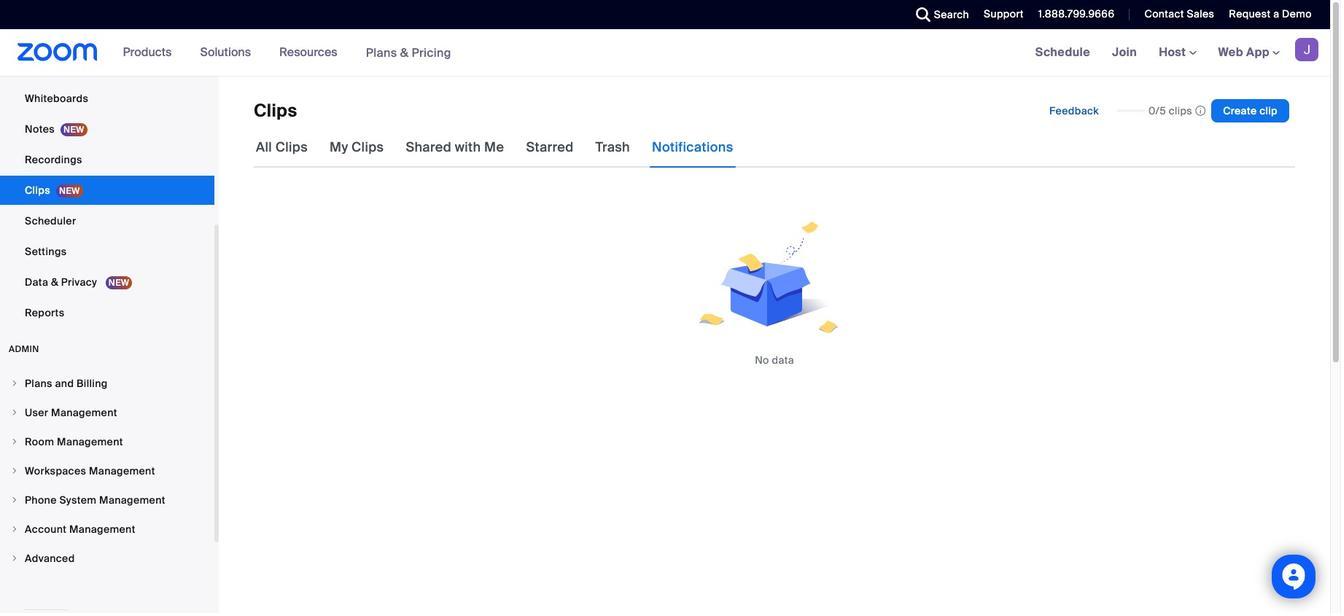 Task type: vqa. For each thing, say whether or not it's contained in the screenshot.
WEB APP dropdown button
yes



Task type: locate. For each thing, give the bounding box(es) containing it.
settings
[[25, 245, 67, 258]]

products
[[123, 44, 172, 60]]

personal devices
[[25, 61, 112, 74]]

search button
[[905, 0, 973, 29]]

1 right image from the top
[[10, 379, 19, 388]]

& inside product information navigation
[[400, 45, 409, 60]]

0 vertical spatial plans
[[366, 45, 397, 60]]

host
[[1159, 44, 1189, 60]]

management up workspaces management
[[57, 435, 123, 449]]

plans and billing menu item
[[0, 370, 214, 397]]

2 right image from the top
[[10, 438, 19, 446]]

right image
[[10, 379, 19, 388], [10, 438, 19, 446], [10, 496, 19, 505], [10, 525, 19, 534], [10, 554, 19, 563]]

right image left advanced
[[10, 554, 19, 563]]

1 vertical spatial right image
[[10, 467, 19, 476]]

0/5
[[1149, 104, 1166, 117]]

right image left room
[[10, 438, 19, 446]]

0 horizontal spatial &
[[51, 276, 58, 289]]

0/5 clips
[[1149, 104, 1193, 117]]

products button
[[123, 29, 178, 76]]

1.888.799.9666 button
[[1027, 0, 1118, 29], [1038, 7, 1115, 20]]

create clip button
[[1211, 99, 1289, 123]]

side navigation navigation
[[0, 0, 219, 613]]

0 vertical spatial right image
[[10, 408, 19, 417]]

advanced
[[25, 552, 75, 565]]

demo
[[1282, 7, 1312, 20]]

create
[[1223, 104, 1257, 117]]

solutions
[[200, 44, 251, 60]]

account management
[[25, 523, 135, 536]]

shared with me tab
[[404, 127, 506, 168]]

app
[[1246, 44, 1270, 60]]

my clips
[[330, 139, 384, 156]]

right image left phone
[[10, 496, 19, 505]]

system
[[59, 494, 97, 507]]

settings link
[[0, 237, 214, 266]]

plans inside product information navigation
[[366, 45, 397, 60]]

support
[[984, 7, 1024, 20]]

0 horizontal spatial plans
[[25, 377, 52, 390]]

5 right image from the top
[[10, 554, 19, 563]]

plans left 'pricing'
[[366, 45, 397, 60]]

right image
[[10, 408, 19, 417], [10, 467, 19, 476]]

& for pricing
[[400, 45, 409, 60]]

web app button
[[1218, 44, 1280, 60]]

reports
[[25, 306, 64, 319]]

resources button
[[279, 29, 344, 76]]

right image inside account management menu item
[[10, 525, 19, 534]]

management up phone system management menu item
[[89, 465, 155, 478]]

right image down admin
[[10, 379, 19, 388]]

feedback button
[[1038, 99, 1111, 123]]

plans and billing
[[25, 377, 108, 390]]

right image inside the workspaces management menu item
[[10, 467, 19, 476]]

plans & pricing link
[[366, 45, 451, 60], [366, 45, 451, 60]]

all clips tab
[[254, 127, 310, 168]]

right image inside plans and billing menu item
[[10, 379, 19, 388]]

room
[[25, 435, 54, 449]]

devices
[[71, 61, 112, 74]]

feedback
[[1050, 104, 1099, 117]]

clip
[[1260, 104, 1278, 117]]

workspaces management menu item
[[0, 457, 214, 485]]

plans inside menu item
[[25, 377, 52, 390]]

right image inside room management menu item
[[10, 438, 19, 446]]

advanced menu item
[[0, 545, 214, 573]]

management inside menu item
[[89, 465, 155, 478]]

1 horizontal spatial plans
[[366, 45, 397, 60]]

user management
[[25, 406, 117, 419]]

plans for plans & pricing
[[366, 45, 397, 60]]

right image inside advanced menu item
[[10, 554, 19, 563]]

right image left user
[[10, 408, 19, 417]]

plans left and on the bottom left
[[25, 377, 52, 390]]

user
[[25, 406, 48, 419]]

0 vertical spatial &
[[400, 45, 409, 60]]

right image for phone
[[10, 496, 19, 505]]

right image left workspaces
[[10, 467, 19, 476]]

shared with me
[[406, 139, 504, 156]]

admin
[[9, 344, 39, 355]]

management
[[51, 406, 117, 419], [57, 435, 123, 449], [89, 465, 155, 478], [99, 494, 165, 507], [69, 523, 135, 536]]

notifications
[[652, 139, 733, 156]]

solutions button
[[200, 29, 258, 76]]

1 horizontal spatial &
[[400, 45, 409, 60]]

1 right image from the top
[[10, 408, 19, 417]]

2 right image from the top
[[10, 467, 19, 476]]

plans for plans and billing
[[25, 377, 52, 390]]

& left 'pricing'
[[400, 45, 409, 60]]

& right data
[[51, 276, 58, 289]]

&
[[400, 45, 409, 60], [51, 276, 58, 289]]

right image inside phone system management menu item
[[10, 496, 19, 505]]

shared
[[406, 139, 451, 156]]

management down 'billing'
[[51, 406, 117, 419]]

banner
[[0, 29, 1330, 77]]

right image left account
[[10, 525, 19, 534]]

right image for user management
[[10, 408, 19, 417]]

management down phone system management menu item
[[69, 523, 135, 536]]

no data
[[755, 354, 794, 367]]

right image inside "user management" menu item
[[10, 408, 19, 417]]

1 vertical spatial plans
[[25, 377, 52, 390]]

management up account management menu item
[[99, 494, 165, 507]]

resources
[[279, 44, 337, 60]]

plans & pricing
[[366, 45, 451, 60]]

reports link
[[0, 298, 214, 327]]

plans
[[366, 45, 397, 60], [25, 377, 52, 390]]

3 right image from the top
[[10, 496, 19, 505]]

4 right image from the top
[[10, 525, 19, 534]]

contact sales link
[[1134, 0, 1218, 29], [1145, 7, 1215, 20]]

scheduler link
[[0, 206, 214, 236]]

recordings link
[[0, 145, 214, 174]]

personal
[[25, 61, 69, 74]]

0/5 clips application
[[1117, 104, 1206, 118]]

1 vertical spatial &
[[51, 276, 58, 289]]

profile picture image
[[1295, 38, 1319, 61]]

clips
[[254, 99, 297, 122], [275, 139, 308, 156], [352, 139, 384, 156], [25, 184, 50, 197]]

data & privacy link
[[0, 268, 214, 297]]

workspaces management
[[25, 465, 155, 478]]

& inside personal menu menu
[[51, 276, 58, 289]]

right image for workspaces management
[[10, 467, 19, 476]]

support link
[[973, 0, 1027, 29], [984, 7, 1024, 20]]

clips up scheduler
[[25, 184, 50, 197]]

personal menu menu
[[0, 0, 214, 329]]

request a demo link
[[1218, 0, 1330, 29], [1229, 7, 1312, 20]]



Task type: describe. For each thing, give the bounding box(es) containing it.
whiteboards link
[[0, 84, 214, 113]]

data & privacy
[[25, 276, 100, 289]]

data
[[772, 354, 794, 367]]

data
[[25, 276, 48, 289]]

schedule
[[1035, 44, 1090, 60]]

room management
[[25, 435, 123, 449]]

web
[[1218, 44, 1243, 60]]

clips right my
[[352, 139, 384, 156]]

management for user management
[[51, 406, 117, 419]]

privacy
[[61, 276, 97, 289]]

create clip
[[1223, 104, 1278, 117]]

phone
[[25, 494, 57, 507]]

schedule link
[[1024, 29, 1101, 76]]

clips right all
[[275, 139, 308, 156]]

notes link
[[0, 115, 214, 144]]

a
[[1273, 7, 1279, 20]]

clips link
[[0, 176, 214, 205]]

phone system management
[[25, 494, 165, 507]]

management for account management
[[69, 523, 135, 536]]

account
[[25, 523, 67, 536]]

1.888.799.9666
[[1038, 7, 1115, 20]]

trash tab
[[593, 127, 632, 168]]

zoom logo image
[[18, 43, 97, 61]]

join
[[1112, 44, 1137, 60]]

workspaces
[[25, 465, 86, 478]]

clips up the all clips
[[254, 99, 297, 122]]

& for privacy
[[51, 276, 58, 289]]

tabs of clips tab list
[[254, 127, 736, 168]]

request
[[1229, 7, 1271, 20]]

clips inside personal menu menu
[[25, 184, 50, 197]]

no
[[755, 354, 769, 367]]

my
[[330, 139, 348, 156]]

all clips
[[256, 139, 308, 156]]

room management menu item
[[0, 428, 214, 456]]

trash
[[596, 139, 630, 156]]

admin menu menu
[[0, 370, 214, 574]]

clips
[[1169, 104, 1193, 117]]

with
[[455, 139, 481, 156]]

recordings
[[25, 153, 82, 166]]

starred
[[526, 139, 574, 156]]

scheduler
[[25, 214, 76, 228]]

join link
[[1101, 29, 1148, 76]]

pricing
[[412, 45, 451, 60]]

product information navigation
[[112, 29, 462, 77]]

contact
[[1145, 7, 1184, 20]]

billing
[[77, 377, 108, 390]]

search
[[934, 8, 969, 21]]

right image for plans
[[10, 379, 19, 388]]

user management menu item
[[0, 399, 214, 427]]

whiteboards
[[25, 92, 88, 105]]

request a demo
[[1229, 7, 1312, 20]]

sales
[[1187, 7, 1215, 20]]

phone system management menu item
[[0, 486, 214, 514]]

me
[[484, 139, 504, 156]]

personal devices link
[[0, 53, 214, 82]]

web app
[[1218, 44, 1270, 60]]

contact sales
[[1145, 7, 1215, 20]]

right image for account
[[10, 525, 19, 534]]

notes
[[25, 123, 55, 136]]

banner containing products
[[0, 29, 1330, 77]]

management for workspaces management
[[89, 465, 155, 478]]

starred tab
[[524, 127, 576, 168]]

right image for room
[[10, 438, 19, 446]]

management for room management
[[57, 435, 123, 449]]

meetings navigation
[[1024, 29, 1330, 77]]

host button
[[1159, 44, 1196, 60]]

all
[[256, 139, 272, 156]]

my clips tab
[[327, 127, 386, 168]]

account management menu item
[[0, 516, 214, 543]]

and
[[55, 377, 74, 390]]



